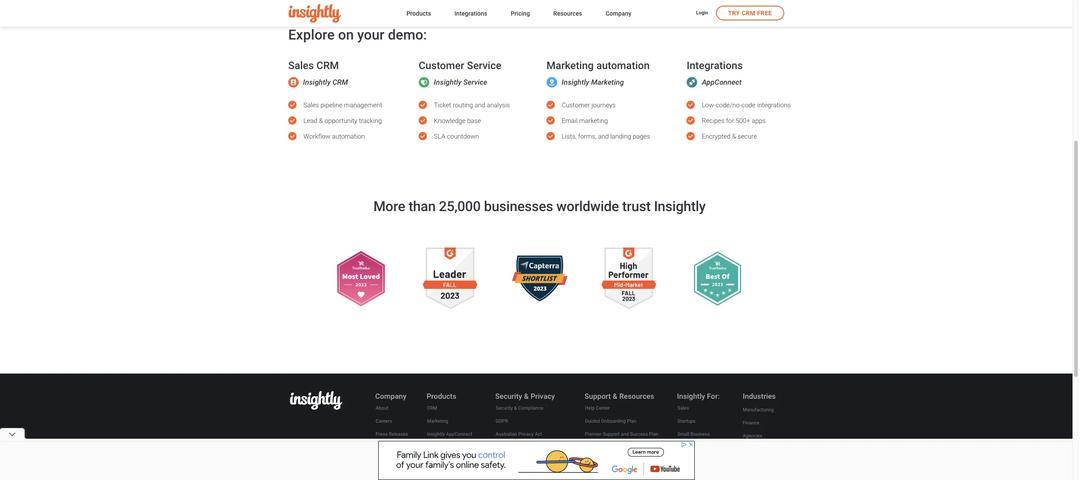 Task type: locate. For each thing, give the bounding box(es) containing it.
1 vertical spatial plan
[[649, 432, 659, 437]]

products up crm link
[[427, 392, 457, 401]]

service right of
[[516, 458, 532, 463]]

customer up the email
[[562, 101, 590, 109]]

marketing down crm link
[[427, 419, 449, 424]]

customer
[[419, 60, 464, 72], [562, 101, 590, 109]]

0 vertical spatial appconnect
[[702, 78, 742, 87]]

crm right try on the top
[[742, 10, 756, 17]]

insightly up sales link
[[677, 392, 705, 401]]

guided onboarding plan
[[585, 419, 637, 424]]

service
[[467, 60, 502, 72], [464, 78, 488, 87], [446, 445, 462, 450], [516, 458, 532, 463]]

0 horizontal spatial and
[[475, 101, 485, 109]]

& for privacy
[[524, 392, 529, 401]]

crm for insightly
[[333, 78, 348, 87]]

industries
[[743, 392, 776, 401]]

0 vertical spatial insightly service
[[434, 78, 488, 87]]

customer up service icon
[[419, 60, 464, 72]]

sales up crm image
[[288, 60, 314, 72]]

marketing up marketing image
[[547, 60, 594, 72]]

appconnect
[[702, 78, 742, 87], [446, 432, 472, 437]]

security & privacy
[[495, 392, 555, 401]]

plan up the success
[[627, 419, 637, 424]]

base
[[467, 117, 481, 125]]

security
[[495, 392, 522, 401], [496, 406, 513, 411]]

insightly right marketing image
[[562, 78, 590, 87]]

1 horizontal spatial plan
[[649, 432, 659, 437]]

privacy policy
[[496, 445, 525, 450]]

appconnect inside insightly appconnect link
[[446, 432, 472, 437]]

appconnect up code/no-
[[702, 78, 742, 87]]

of
[[510, 458, 515, 463]]

& up onboarding
[[613, 392, 618, 401]]

0 vertical spatial plan
[[627, 419, 637, 424]]

1 horizontal spatial integrations
[[687, 60, 743, 72]]

sized
[[687, 445, 699, 450]]

crm leader leader image
[[423, 243, 478, 315]]

0 vertical spatial and
[[475, 101, 485, 109]]

pipeline
[[321, 101, 343, 109]]

center right resource at the right of the page
[[606, 458, 620, 463]]

1 vertical spatial and
[[598, 133, 609, 140]]

1 vertical spatial marketing
[[591, 78, 624, 87]]

1 vertical spatial customer
[[562, 101, 590, 109]]

sales up startups
[[678, 406, 689, 411]]

insightly logo image
[[289, 4, 341, 23], [290, 391, 342, 410]]

support & resources
[[585, 392, 654, 401]]

startups
[[678, 419, 696, 424]]

management
[[344, 101, 382, 109]]

company
[[606, 10, 632, 17], [375, 392, 407, 401]]

and for analysis
[[475, 101, 485, 109]]

premier support and success plan
[[585, 432, 659, 437]]

capterra 23 1 image
[[512, 256, 567, 302]]

contact left the us
[[376, 458, 392, 463]]

insightly for:
[[677, 392, 720, 401]]

and
[[475, 101, 485, 109], [598, 133, 609, 140], [621, 432, 629, 437]]

crm image
[[288, 77, 299, 88]]

sales for sales
[[678, 406, 689, 411]]

customer for customer service
[[419, 60, 464, 72]]

mid-sized businesses link
[[677, 443, 725, 453]]

opportunity
[[325, 117, 357, 125]]

sales crm
[[288, 60, 339, 72]]

crm for try
[[742, 10, 756, 17]]

contact us
[[376, 458, 399, 463]]

crm up insightly crm
[[317, 60, 339, 72]]

plan inside guided onboarding plan link
[[627, 419, 637, 424]]

0 horizontal spatial plan
[[627, 419, 637, 424]]

contact down premier
[[585, 445, 602, 450]]

privacy up compliance
[[531, 392, 555, 401]]

& left compliance
[[514, 406, 517, 411]]

service down insightly appconnect link
[[446, 445, 462, 450]]

0 vertical spatial marketing
[[547, 60, 594, 72]]

than
[[409, 198, 436, 215]]

try crm free link
[[716, 6, 784, 20]]

2 vertical spatial and
[[621, 432, 629, 437]]

customer for customer journeys
[[562, 101, 590, 109]]

1 vertical spatial center
[[606, 458, 620, 463]]

appconnect image
[[687, 77, 698, 88]]

partners link
[[375, 443, 394, 453]]

0 vertical spatial customer
[[419, 60, 464, 72]]

company link
[[606, 8, 632, 20]]

1 vertical spatial contact
[[376, 458, 392, 463]]

on
[[338, 27, 354, 43]]

& left secure
[[732, 133, 736, 140]]

email
[[562, 117, 578, 125]]

0 vertical spatial products
[[407, 10, 431, 17]]

and left the success
[[621, 432, 629, 437]]

crm up sales pipeline management
[[333, 78, 348, 87]]

insightly service down customer service
[[434, 78, 488, 87]]

countdown
[[447, 133, 479, 140]]

insightly down marketing link
[[427, 432, 445, 437]]

security for security & privacy
[[495, 392, 522, 401]]

australian privacy act
[[496, 432, 542, 437]]

worldwide
[[557, 198, 619, 215]]

sla
[[434, 133, 446, 140]]

marketing link
[[427, 417, 449, 427]]

service inside terms of service 'link'
[[516, 458, 532, 463]]

support
[[585, 392, 611, 401], [603, 432, 620, 437]]

insightly
[[303, 78, 331, 87], [434, 78, 462, 87], [562, 78, 590, 87], [654, 198, 706, 215], [677, 392, 705, 401], [427, 432, 445, 437], [427, 445, 445, 450], [427, 458, 445, 463], [427, 471, 445, 477]]

insightly service up insightly api
[[427, 445, 462, 450]]

1 vertical spatial products
[[427, 392, 457, 401]]

policy
[[512, 445, 525, 450]]

products up the demo:
[[407, 10, 431, 17]]

routing
[[453, 101, 473, 109]]

0 vertical spatial resources
[[554, 10, 582, 17]]

privacy
[[531, 392, 555, 401], [518, 432, 534, 437], [496, 445, 511, 450]]

ticket routing and analysis
[[434, 101, 510, 109]]

& right lead at the top of page
[[319, 117, 323, 125]]

finance link
[[743, 419, 760, 428]]

automation up insightly marketing
[[597, 60, 650, 72]]

explore on your demo:
[[288, 27, 427, 43]]

plan right the success
[[649, 432, 659, 437]]

sales up lead at the top of page
[[304, 101, 319, 109]]

contact for contact us
[[376, 458, 392, 463]]

1 vertical spatial appconnect
[[446, 432, 472, 437]]

demo:
[[388, 27, 427, 43]]

premier support and success plan link
[[585, 430, 659, 440]]

low-code/no-code integrations
[[702, 101, 791, 109]]

code
[[742, 101, 756, 109]]

0 horizontal spatial company
[[375, 392, 407, 401]]

manufacturing link
[[743, 406, 775, 415]]

0 vertical spatial security
[[495, 392, 522, 401]]

ticket
[[434, 101, 451, 109]]

insightly logo link
[[289, 4, 393, 23], [290, 391, 342, 412]]

& up compliance
[[524, 392, 529, 401]]

0 horizontal spatial customer
[[419, 60, 464, 72]]

landing
[[611, 133, 631, 140]]

australian privacy act link
[[495, 430, 543, 440]]

contact
[[585, 445, 602, 450], [376, 458, 392, 463]]

forms,
[[578, 133, 597, 140]]

2 vertical spatial marketing
[[427, 419, 449, 424]]

insightly system status link
[[427, 469, 477, 479]]

mid-sized businesses
[[678, 445, 724, 450]]

privacy up the terms
[[496, 445, 511, 450]]

0 horizontal spatial appconnect
[[446, 432, 472, 437]]

insightly down customer service
[[434, 78, 462, 87]]

lists,
[[562, 133, 577, 140]]

and for success
[[621, 432, 629, 437]]

professional services agreement
[[496, 471, 566, 477]]

crm link
[[427, 404, 438, 413]]

free
[[757, 10, 772, 17]]

0 vertical spatial automation
[[597, 60, 650, 72]]

security & compliance
[[496, 406, 544, 411]]

privacy left act on the bottom
[[518, 432, 534, 437]]

1 horizontal spatial customer
[[562, 101, 590, 109]]

workflow automation
[[304, 133, 365, 140]]

1 vertical spatial company
[[375, 392, 407, 401]]

0 horizontal spatial contact
[[376, 458, 392, 463]]

apps
[[752, 117, 766, 125]]

0 horizontal spatial automation
[[332, 133, 365, 140]]

1 vertical spatial integrations
[[687, 60, 743, 72]]

0 vertical spatial center
[[596, 406, 610, 411]]

0 vertical spatial company
[[606, 10, 632, 17]]

0 horizontal spatial resources
[[554, 10, 582, 17]]

tracking
[[359, 117, 382, 125]]

support down guided onboarding plan link
[[603, 432, 620, 437]]

center
[[596, 406, 610, 411], [606, 458, 620, 463]]

and up "base"
[[475, 101, 485, 109]]

finance
[[743, 420, 760, 426]]

0 vertical spatial insightly logo link
[[289, 4, 393, 23]]

0 vertical spatial integrations
[[455, 10, 487, 17]]

1 horizontal spatial and
[[598, 133, 609, 140]]

encrypted
[[702, 133, 731, 140]]

security up security & compliance
[[495, 392, 522, 401]]

try crm free button
[[716, 6, 784, 20]]

1 horizontal spatial automation
[[597, 60, 650, 72]]

1 vertical spatial privacy
[[518, 432, 534, 437]]

analysis
[[487, 101, 510, 109]]

1 horizontal spatial contact
[[585, 445, 602, 450]]

2 horizontal spatial and
[[621, 432, 629, 437]]

careers
[[376, 419, 392, 424]]

insightly down insightly api link
[[427, 471, 445, 477]]

support up help center
[[585, 392, 611, 401]]

0 vertical spatial contact
[[585, 445, 602, 450]]

integrations
[[455, 10, 487, 17], [687, 60, 743, 72]]

& for compliance
[[514, 406, 517, 411]]

automation down lead & opportunity tracking
[[332, 133, 365, 140]]

industries link
[[743, 392, 776, 401]]

service down customer service
[[464, 78, 488, 87]]

marketing automation
[[547, 60, 650, 72]]

and inside the premier support and success plan link
[[621, 432, 629, 437]]

and right forms, at the right of page
[[598, 133, 609, 140]]

marketing down marketing automation
[[591, 78, 624, 87]]

1 vertical spatial security
[[496, 406, 513, 411]]

center right "help"
[[596, 406, 610, 411]]

1 vertical spatial automation
[[332, 133, 365, 140]]

api
[[446, 458, 454, 463]]

appconnect up insightly service link
[[446, 432, 472, 437]]

service image
[[419, 77, 430, 88]]

security up gdpr
[[496, 406, 513, 411]]

crm inside button
[[742, 10, 756, 17]]

marketing
[[547, 60, 594, 72], [591, 78, 624, 87], [427, 419, 449, 424]]

1 vertical spatial resources
[[620, 392, 654, 401]]



Task type: describe. For each thing, give the bounding box(es) containing it.
service inside insightly service link
[[446, 445, 462, 450]]

premier
[[585, 432, 602, 437]]

25,000
[[439, 198, 481, 215]]

resource center
[[585, 458, 620, 463]]

insightly appconnect link
[[427, 430, 473, 440]]

resource
[[585, 458, 605, 463]]

insightly marketing
[[562, 78, 624, 87]]

& for opportunity
[[319, 117, 323, 125]]

products link
[[407, 8, 431, 20]]

1 vertical spatial insightly service
[[427, 445, 462, 450]]

manufacturing
[[743, 407, 774, 413]]

plan inside the premier support and success plan link
[[649, 432, 659, 437]]

professional services agreement link
[[495, 469, 567, 479]]

contact sales link
[[585, 443, 615, 453]]

small business link
[[677, 430, 711, 440]]

1 vertical spatial support
[[603, 432, 620, 437]]

& for resources
[[613, 392, 618, 401]]

lead
[[304, 117, 317, 125]]

automation for marketing automation
[[597, 60, 650, 72]]

success
[[630, 432, 648, 437]]

1 vertical spatial insightly logo image
[[290, 391, 342, 410]]

system
[[446, 471, 462, 477]]

agencies link
[[743, 432, 763, 441]]

about
[[376, 406, 388, 411]]

guided onboarding plan link
[[585, 417, 637, 427]]

1 horizontal spatial appconnect
[[702, 78, 742, 87]]

integrations link
[[455, 8, 487, 20]]

1 horizontal spatial company
[[606, 10, 632, 17]]

center for resource center
[[606, 458, 620, 463]]

0 vertical spatial privacy
[[531, 392, 555, 401]]

crm highperformer mid market highperformer image
[[601, 243, 657, 315]]

recipes for 500+ apps
[[702, 117, 766, 125]]

login link
[[696, 10, 708, 17]]

professional
[[496, 471, 523, 477]]

pricing link
[[511, 8, 530, 20]]

journeys
[[592, 101, 616, 109]]

press releases link
[[375, 430, 409, 440]]

contact sales
[[585, 445, 615, 450]]

help
[[585, 406, 595, 411]]

small
[[678, 432, 690, 437]]

insightly api
[[427, 458, 454, 463]]

center for help center
[[596, 406, 610, 411]]

contact for contact sales
[[585, 445, 602, 450]]

enterprise link
[[677, 456, 700, 466]]

customer service
[[419, 60, 502, 72]]

onboarding
[[601, 419, 626, 424]]

startups link
[[677, 417, 696, 427]]

secure
[[738, 133, 757, 140]]

releases
[[389, 432, 408, 437]]

insightly system status
[[427, 471, 477, 477]]

integrations
[[757, 101, 791, 109]]

crm for sales
[[317, 60, 339, 72]]

knowledge
[[434, 117, 466, 125]]

security for security & compliance
[[496, 406, 513, 411]]

about link
[[375, 404, 389, 413]]

most loved 2023 gradient 1 image
[[333, 251, 389, 307]]

insightly right trust
[[654, 198, 706, 215]]

for
[[726, 117, 734, 125]]

terms
[[496, 458, 509, 463]]

for:
[[707, 392, 720, 401]]

customer journeys
[[562, 101, 616, 109]]

status
[[463, 471, 477, 477]]

recipes
[[702, 117, 725, 125]]

careers link
[[375, 417, 393, 427]]

help center
[[585, 406, 610, 411]]

lead & opportunity tracking
[[304, 117, 382, 125]]

0 vertical spatial support
[[585, 392, 611, 401]]

agencies
[[743, 433, 763, 439]]

marketing image
[[547, 77, 558, 88]]

insightly appconnect
[[427, 432, 472, 437]]

crm up marketing link
[[427, 406, 437, 411]]

small business
[[678, 432, 710, 437]]

guided
[[585, 419, 600, 424]]

pages
[[633, 133, 650, 140]]

resources link
[[554, 8, 582, 20]]

2 vertical spatial privacy
[[496, 445, 511, 450]]

0 horizontal spatial integrations
[[455, 10, 487, 17]]

marketing for marketing link
[[427, 419, 449, 424]]

code/no-
[[716, 101, 742, 109]]

contact us link
[[375, 456, 400, 466]]

australian
[[496, 432, 517, 437]]

500+
[[736, 117, 750, 125]]

insightly api link
[[427, 456, 454, 466]]

encrypted & secure
[[702, 133, 757, 140]]

1 horizontal spatial resources
[[620, 392, 654, 401]]

knowledge base
[[434, 117, 481, 125]]

email marketing
[[562, 117, 608, 125]]

sales up resource center
[[603, 445, 615, 450]]

press
[[376, 432, 388, 437]]

terms of service link
[[495, 456, 532, 466]]

marketing for marketing automation
[[547, 60, 594, 72]]

1 vertical spatial insightly logo link
[[290, 391, 342, 412]]

help center link
[[585, 404, 611, 413]]

more than 25,000 businesses worldwide trust insightly
[[374, 198, 706, 215]]

act
[[535, 432, 542, 437]]

service up ticket routing and analysis
[[467, 60, 502, 72]]

0 vertical spatial insightly logo image
[[289, 4, 341, 23]]

gdpr
[[496, 419, 508, 424]]

gdpr link
[[495, 417, 509, 427]]

low-
[[702, 101, 716, 109]]

insightly crm
[[303, 78, 348, 87]]

insightly up insightly api
[[427, 445, 445, 450]]

terms of service
[[496, 458, 532, 463]]

insightly left the api
[[427, 458, 445, 463]]

and for landing
[[598, 133, 609, 140]]

sales for sales crm
[[288, 60, 314, 72]]

automation for workflow automation
[[332, 133, 365, 140]]

insightly service link
[[427, 443, 462, 453]]

best of 2023 flat 1 image
[[691, 251, 745, 306]]

insightly down sales crm
[[303, 78, 331, 87]]

& for secure
[[732, 133, 736, 140]]

lists, forms, and landing pages
[[562, 133, 650, 140]]

sales for sales pipeline management
[[304, 101, 319, 109]]



Task type: vqa. For each thing, say whether or not it's contained in the screenshot.


